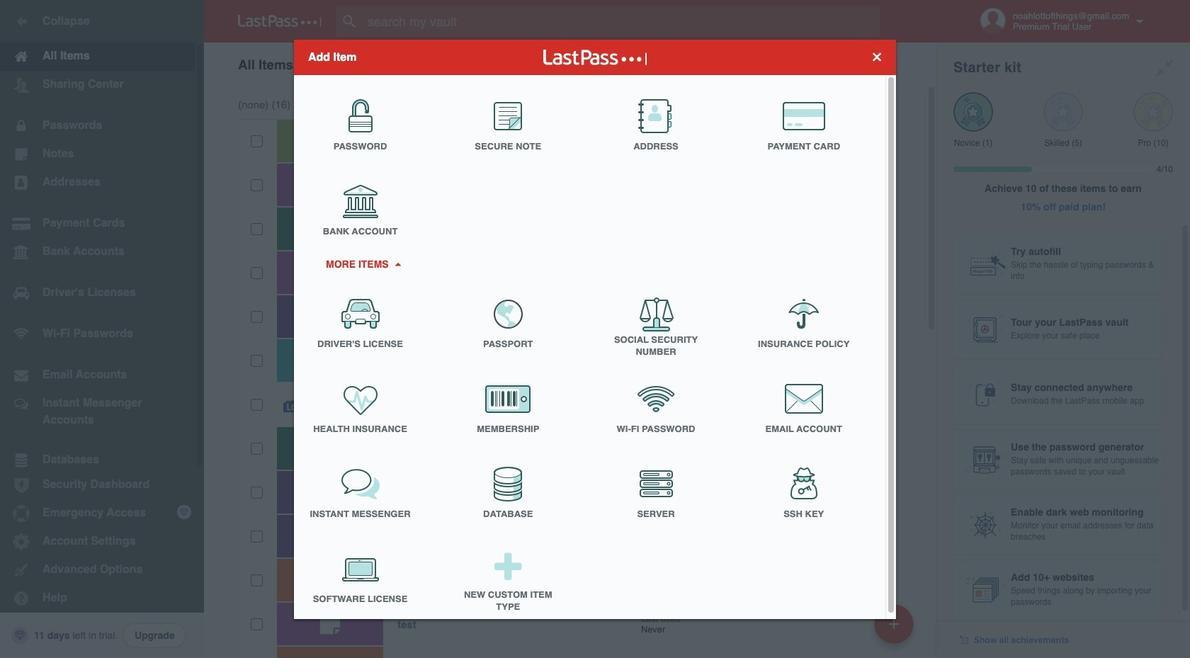 Task type: locate. For each thing, give the bounding box(es) containing it.
caret right image
[[393, 262, 403, 266]]

search my vault text field
[[336, 6, 902, 37]]

main navigation navigation
[[0, 0, 204, 659]]

new item image
[[890, 619, 900, 629]]

new item navigation
[[870, 600, 923, 659]]

dialog
[[294, 39, 897, 623]]



Task type: describe. For each thing, give the bounding box(es) containing it.
lastpass image
[[238, 15, 322, 28]]

Search search field
[[336, 6, 902, 37]]

vault options navigation
[[204, 43, 937, 85]]



Task type: vqa. For each thing, say whether or not it's contained in the screenshot.
Vault options navigation on the top
yes



